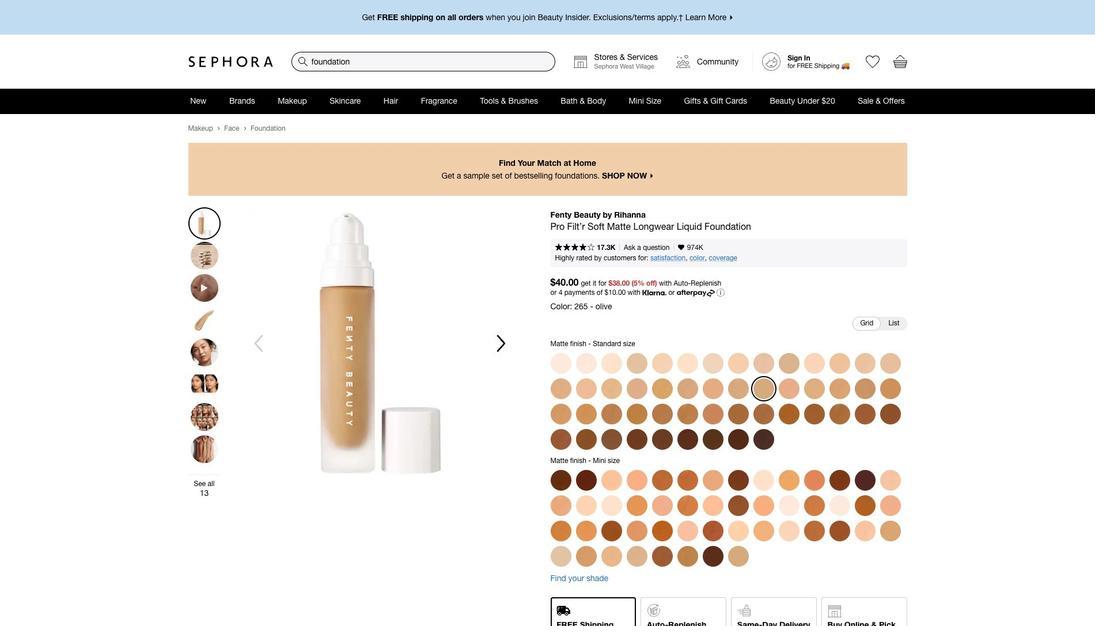 Task type: vqa. For each thing, say whether or not it's contained in the screenshot.
Sign in to love Fenty Beauty by Rihanna - Pro Filt'r Hydrating Longwear Foundation icon
no



Task type: describe. For each thing, give the bounding box(es) containing it.
480 deep with warm golden undertones image
[[728, 470, 749, 491]]

310 medium with warm golden undertones image
[[576, 521, 597, 542]]

498 deep with neutral undertones image
[[855, 470, 876, 491]]

450 deep with neutral undertones image
[[728, 495, 749, 516]]

425 medium deep with warm olive undertones image
[[652, 546, 673, 567]]

265 medium with olive undertones image
[[728, 546, 749, 567]]

490 for very deep skin with neutral undertones image
[[703, 429, 724, 450]]

110 light with cool pink undertones image
[[779, 495, 800, 516]]

260 for medium skin with neutral undertones image
[[728, 378, 749, 399]]

Search search field
[[292, 52, 555, 71]]

190 for light to medium skin with warm undertones image
[[855, 353, 876, 374]]

190 light medium with warm yellow undertones image
[[855, 521, 876, 542]]

4 stars element
[[555, 244, 595, 252]]

125 neutral image
[[627, 353, 648, 374]]

210 for light to medium skin with warm neutral undertones image
[[551, 378, 572, 399]]

250 for medium skin with warm peach undertones image
[[703, 378, 724, 399]]

370 medium deep with warm golden undertones image
[[804, 470, 825, 491]]

390 for tan to deep skin with warm yellow undertones image
[[754, 404, 774, 425]]

430 for deep skin with warm golden undertones image
[[881, 404, 901, 425]]

200 for light to medium skin with cool undertones image
[[881, 353, 901, 374]]

klarna image
[[643, 290, 667, 295]]

120 light with neutral undertones image
[[602, 495, 622, 516]]

140 light with warm yellow undertones image
[[754, 470, 774, 491]]

learn more image
[[717, 289, 725, 297]]

410 medium deep with warm golden undertones image
[[855, 495, 876, 516]]

230 light medium with neutral undertones image
[[652, 495, 673, 516]]

300 for medium to tan skin with warm undertones image
[[855, 378, 876, 399]]

400 for tan to deep skin with very warm undertones image
[[779, 404, 800, 425]]

390 medium deep with warm yellow undertones image
[[804, 521, 825, 542]]

420 for tan to deep skin with warm undertones image
[[830, 404, 851, 425]]

430 deep with warm golden undertones image
[[830, 521, 851, 542]]

300 medium with warm golden undertones image
[[627, 521, 648, 542]]

425 warm olive image
[[855, 404, 876, 425]]

350 for tan skin with cool neutral undertones image
[[652, 404, 673, 425]]

220 light medium with warm peach undertones image
[[703, 495, 724, 516]]

495 for very deep skin with cool undertones image
[[728, 429, 749, 450]]

345 medium deep with warm olive undertones image
[[551, 521, 572, 542]]

450 for deep skin with neutral undertones image
[[602, 429, 622, 450]]

130 light with warm olive undertones image
[[576, 495, 597, 516]]

330 medium with warm golden undertones image
[[627, 495, 648, 516]]

315 warm neutral image
[[551, 404, 572, 425]]

420 medium deep with warm golden undertones image
[[678, 470, 698, 491]]

125 light with neutral undertones image
[[551, 546, 572, 567]]

go to basket image
[[894, 55, 908, 69]]

360 for tan skin with neutral undertones image
[[678, 404, 698, 425]]

315 medium with warm neutral undertones image
[[576, 546, 597, 567]]

100 light with neutral undertones image
[[830, 495, 851, 516]]

330 for tan skin with warm undertones image
[[576, 404, 597, 425]]

370 for tan skin with warm neutral undertones image
[[703, 404, 724, 425]]

185 light medium with neutral undertones image
[[602, 470, 622, 491]]

290 for medium to tan skin with warm olive undertones image
[[804, 378, 825, 399]]

170 light with cool pink undertones image
[[881, 470, 901, 491]]

175 light with warm neutral undertones image
[[627, 546, 648, 567]]



Task type: locate. For each thing, give the bounding box(es) containing it.
335 warm neutral image
[[602, 404, 622, 425]]

175 warm neutral image
[[779, 353, 800, 374]]

360 medium deep with neutral undertones image
[[678, 495, 698, 516]]

490 deep with neutral undertones image
[[551, 470, 572, 491]]

110 for very fair skin with cool pink undertones image
[[576, 353, 597, 374]]

150 light with neutral undertones image
[[779, 521, 800, 542]]

410 for tan to deep skin with warm golden undertones image
[[804, 404, 825, 425]]

225 neutral olive image
[[602, 378, 622, 399]]

230 for medium skin with neutral undertones image
[[627, 378, 648, 399]]

470 for deep skin with cool neutral undertones image
[[627, 429, 648, 450]]

210 light medium with netural undertones image
[[881, 495, 901, 516]]

485 neutral image
[[678, 429, 698, 450]]

480 for deep skin with cool undertones image
[[652, 429, 673, 450]]

sephora homepage image
[[188, 56, 273, 67]]

235 for medium skin with warm undertones image
[[652, 378, 673, 399]]

498 for very rich, deep skin with neutral undertones image
[[754, 429, 774, 450]]

280 medium with warm neutral undertones image
[[627, 470, 648, 491]]

445 deep with warm olive undertones image
[[602, 521, 622, 542]]

385 for tan to deep skin with neutral undertones image
[[728, 404, 749, 425]]

335 medium with warm neutral undertones image
[[678, 546, 698, 567]]

160 for light skin with cool peach undertones image
[[728, 353, 749, 374]]

130 for fair skin with warm olive undertones image
[[652, 353, 673, 374]]

310 for medium to tan skin with warm yellow undertones image
[[881, 378, 901, 399]]

video image
[[191, 274, 218, 302]]

afterpay image
[[677, 290, 715, 297]]

235 light medium with warm golden undertones image
[[779, 470, 800, 491]]

295 warm neutral image
[[830, 378, 851, 399]]

100 for very fair skin with neutral undertones image
[[551, 353, 572, 374]]

280 for medium to tan skin with neutral undertones image
[[779, 378, 800, 399]]

200 light medium with cool pink undertones image
[[678, 521, 698, 542]]

485 deep with neutral undertones image
[[703, 546, 724, 567]]

120 for fair skin with neutral undertones image
[[602, 353, 622, 374]]

290 medium with warm olive undertones image
[[754, 521, 774, 542]]

470 deep with warm golden undertones image
[[830, 470, 851, 491]]

170 for light skin with cool undertones image
[[754, 353, 774, 374]]

140 for light skin with warm yellow undertones image
[[678, 353, 698, 374]]

225 light medium with neutral olive undertones image
[[602, 546, 622, 567]]

220 for light to medium skin with warm undertones image
[[576, 378, 597, 399]]

150 for light skin with neutral undertones image
[[703, 353, 724, 374]]

445 for deep skin with warm olive undertones image
[[576, 429, 597, 450]]

265 olive - selected image
[[754, 378, 774, 399]]

240 light medium with warm golden undertones image
[[703, 470, 724, 491]]

None search field
[[291, 52, 555, 71]]

None field
[[291, 52, 555, 71]]

385 medium deep with neutral undertones image
[[652, 470, 673, 491]]

495 deep with warm bronze undertones image
[[576, 470, 597, 491]]

440 deep with warm bronze undertones image
[[703, 521, 724, 542]]

440 for deep skin with warm undertones image
[[551, 429, 572, 450]]

260 medium with neutral undertones image
[[551, 495, 572, 516]]

400 medium deep with warm golden undertones image
[[652, 521, 673, 542]]

250 light medium with warm peach undertones image
[[754, 495, 774, 516]]

350 medium deep with warm neutral undertones image
[[804, 495, 825, 516]]

240 for medium skin with warm yellow undertones image
[[678, 378, 698, 399]]

180 for light skin with warm undertones image
[[804, 353, 825, 374]]

185 for light to medium skin with neutral undertones image
[[830, 353, 851, 374]]

160 light with warm peach undertones image
[[728, 521, 749, 542]]

295 medium with warm neutral undertones image
[[881, 521, 901, 542]]

345 for tan skin with warm olive undertones image
[[627, 404, 648, 425]]



